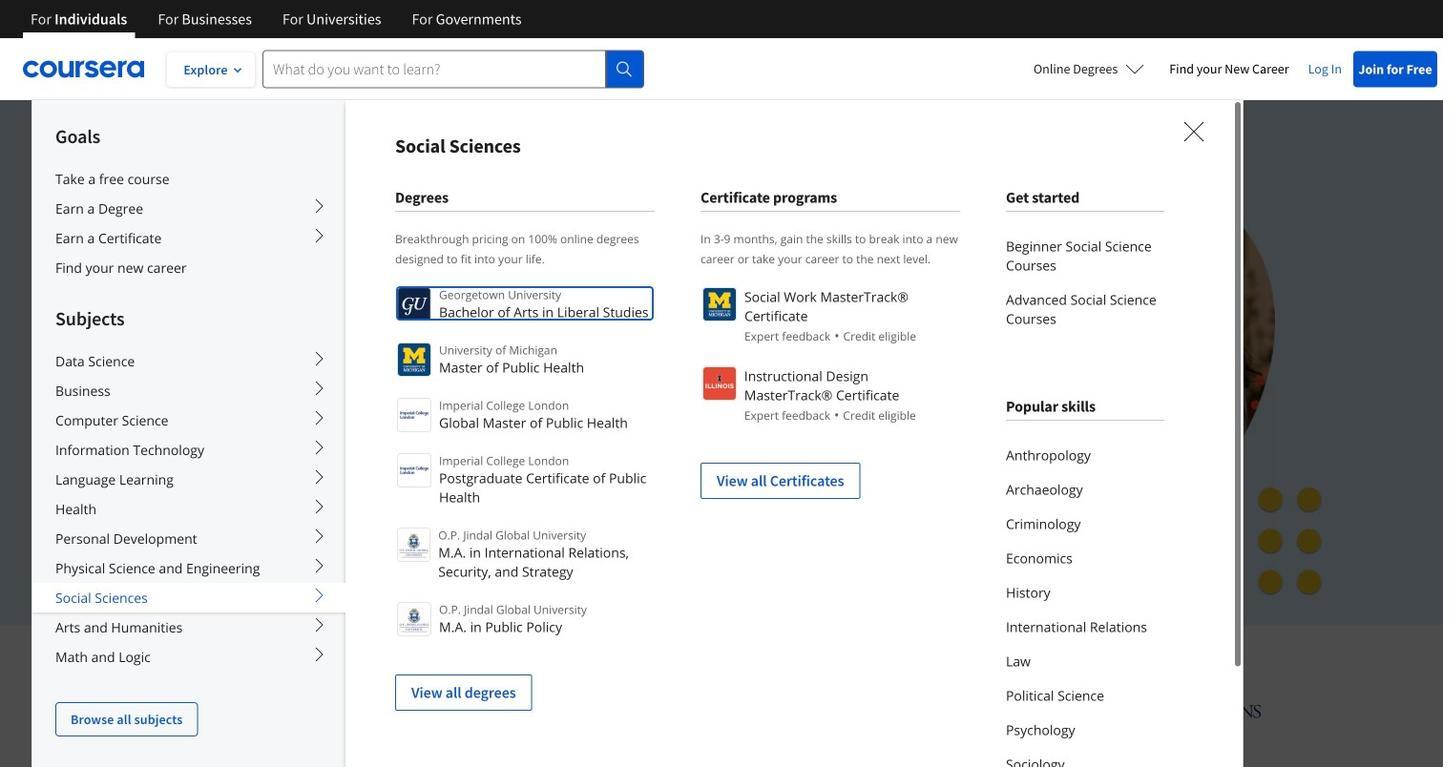 Task type: describe. For each thing, give the bounding box(es) containing it.
1 o.p. jindal global university logo image from the top
[[397, 528, 431, 562]]

1 horizontal spatial list item
[[701, 444, 960, 499]]

2 o.p. jindal global university logo image from the top
[[397, 602, 432, 637]]

university of michigan logo image
[[397, 343, 432, 377]]

georgetown university logo image
[[397, 287, 432, 322]]

duke university image
[[392, 699, 481, 729]]

university of illinois at urbana-champaign image
[[181, 701, 331, 732]]



Task type: locate. For each thing, give the bounding box(es) containing it.
1 imperial college london logo image from the top
[[397, 398, 432, 432]]

list item
[[701, 444, 960, 499], [395, 656, 655, 711]]

1 partnername logo image from the top
[[703, 287, 737, 322]]

hec paris image
[[952, 697, 1019, 736]]

partnername logo image
[[703, 287, 737, 322], [703, 367, 737, 401]]

0 horizontal spatial list item
[[395, 656, 655, 711]]

None search field
[[263, 50, 644, 88]]

1 vertical spatial partnername logo image
[[703, 367, 737, 401]]

coursera image
[[23, 54, 144, 84]]

coursera plus image
[[168, 179, 459, 208]]

0 vertical spatial partnername logo image
[[703, 287, 737, 322]]

0 vertical spatial imperial college london logo image
[[397, 398, 432, 432]]

list
[[1006, 229, 1165, 336], [395, 285, 655, 711], [701, 285, 960, 499], [1006, 438, 1165, 768]]

0 vertical spatial o.p. jindal global university logo image
[[397, 528, 431, 562]]

What do you want to learn? text field
[[263, 50, 606, 88]]

0 vertical spatial list item
[[701, 444, 960, 499]]

banner navigation
[[15, 0, 537, 38]]

group
[[32, 99, 1244, 768]]

explore menu element
[[32, 100, 346, 737]]

1 vertical spatial imperial college london logo image
[[397, 453, 432, 488]]

1 vertical spatial o.p. jindal global university logo image
[[397, 602, 432, 637]]

johns hopkins university image
[[1081, 699, 1262, 734]]

2 partnername logo image from the top
[[703, 367, 737, 401]]

o.p. jindal global university logo image
[[397, 528, 431, 562], [397, 602, 432, 637]]

2 imperial college london logo image from the top
[[397, 453, 432, 488]]

1 vertical spatial list item
[[395, 656, 655, 711]]

imperial college london logo image
[[397, 398, 432, 432], [397, 453, 432, 488]]



Task type: vqa. For each thing, say whether or not it's contained in the screenshot.
'name@email.com' email field
no



